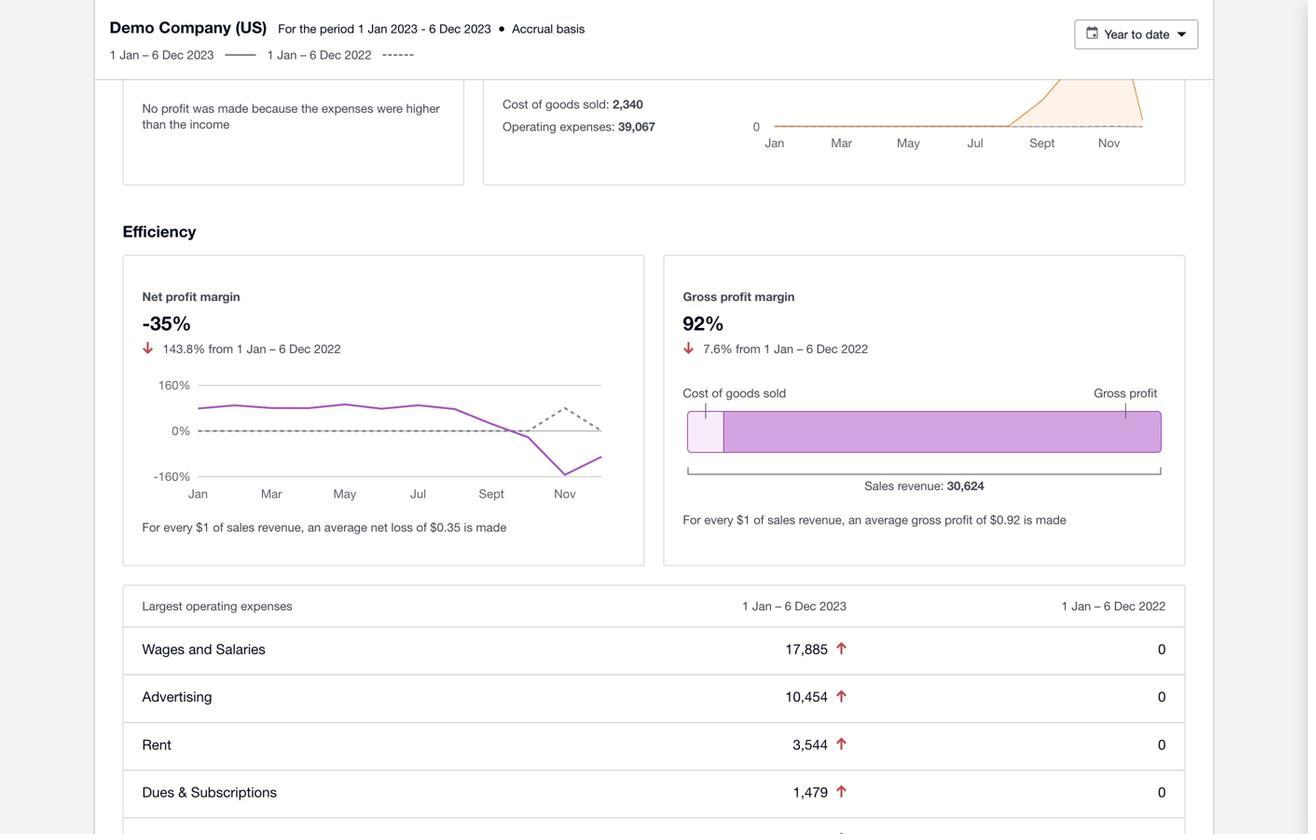 Task type: describe. For each thing, give the bounding box(es) containing it.
from for -35%
[[209, 342, 233, 356]]

17,885 link
[[785, 641, 828, 658]]

45907.3% from 1 jan – 6 dec 2022
[[523, 24, 685, 61]]

10,454
[[785, 689, 828, 705]]

net
[[371, 520, 388, 535]]

to
[[1132, 27, 1143, 42]]

45907.3%
[[523, 24, 579, 38]]

143.8%
[[163, 342, 205, 356]]

3,544 link
[[793, 737, 828, 753]]

efficiency
[[123, 222, 196, 241]]

0 vertical spatial the
[[299, 21, 317, 36]]

and
[[189, 641, 212, 658]]

company
[[159, 18, 231, 36]]

0 link for 17,885
[[1159, 641, 1166, 658]]

negative sentiment image left 45907.3%
[[503, 24, 514, 37]]

17,885
[[785, 641, 828, 658]]

0 for 3,544
[[1159, 737, 1166, 753]]

sales for 92%
[[768, 513, 796, 527]]

0 link for 3,544
[[1159, 737, 1166, 753]]

for for -35%
[[142, 520, 160, 535]]

1 inside 45907.3% from 1 jan – 6 dec 2022
[[611, 24, 618, 38]]

salaries
[[216, 641, 266, 658]]

expenses:
[[560, 119, 615, 134]]

cost of goods sold: 2,340 operating expenses: 39,067
[[503, 97, 656, 134]]

every for -35%
[[164, 520, 193, 535]]

10,454 link
[[785, 689, 828, 705]]

$0.92
[[990, 513, 1021, 527]]

for for 92%
[[683, 513, 701, 527]]

negative sentiment image for 17,885
[[837, 643, 847, 655]]

- inside net profit margin -35%
[[142, 312, 150, 335]]

from inside 45907.3% from 1 jan – 6 dec 2022
[[583, 24, 607, 38]]

negative sentiment image inside largest operating expenses element
[[837, 690, 847, 703]]

margin for -35%
[[200, 290, 240, 304]]

1,479
[[793, 784, 828, 801]]

2022 for 45907.3% from 1 jan – 6 dec 2022
[[523, 46, 550, 61]]

0 vertical spatial 1 jan – 6 dec 2023
[[110, 48, 214, 62]]

1 vertical spatial expenses
[[241, 599, 293, 614]]

0 vertical spatial -
[[421, 21, 426, 36]]

made for -35%
[[476, 520, 507, 535]]

jan inside 45907.3% from 1 jan – 6 dec 2022
[[621, 24, 640, 38]]

30,624
[[948, 479, 985, 493]]

2023 right period
[[391, 21, 418, 36]]

$1 for -35%
[[196, 520, 210, 535]]

demo
[[110, 18, 154, 36]]

operating
[[186, 599, 237, 614]]

accrual
[[512, 21, 553, 36]]

year
[[1105, 27, 1128, 42]]

average for -35%
[[324, 520, 367, 535]]

revenue, for 92%
[[799, 513, 845, 527]]

dec inside 45907.3% from 1 jan – 6 dec 2022
[[663, 24, 685, 38]]

profit for 92%
[[721, 290, 752, 304]]

:
[[941, 479, 944, 493]]

gross profit margin 92%
[[683, 290, 795, 335]]

1 vertical spatial the
[[301, 101, 318, 116]]

negative sentiment image down 92%
[[684, 342, 694, 354]]

profit for made
[[161, 101, 189, 116]]

income
[[190, 117, 230, 132]]

from for 92%
[[736, 342, 761, 356]]

3,544
[[793, 737, 828, 753]]

goods
[[546, 97, 580, 111]]

0 for 17,885
[[1159, 641, 1166, 658]]

demo company (us)
[[110, 18, 267, 36]]

an for 92%
[[849, 513, 862, 527]]

for the period 1 jan 2023 - 6 dec 2023  ●  accrual basis
[[278, 21, 585, 36]]

2,340
[[613, 97, 643, 111]]

is for -35%
[[464, 520, 473, 535]]

date
[[1146, 27, 1170, 42]]

of inside cost of goods sold: 2,340 operating expenses: 39,067
[[532, 97, 542, 111]]

2022 inside largest operating expenses element
[[1139, 599, 1166, 614]]

0 for 10,454
[[1159, 689, 1166, 705]]

0 link for 10,454
[[1159, 689, 1166, 705]]

expenses inside no profit was made because the expenses were higher than the income
[[322, 101, 374, 116]]

made inside no profit was made because the expenses were higher than the income
[[218, 101, 248, 116]]



Task type: locate. For each thing, give the bounding box(es) containing it.
is
[[1024, 513, 1033, 527], [464, 520, 473, 535]]

0 for 1,479
[[1159, 784, 1166, 801]]

1 jan – 6 dec 2022 for 1 jan
[[267, 48, 372, 62]]

every for 92%
[[705, 513, 734, 527]]

1 horizontal spatial margin
[[755, 290, 795, 304]]

negative sentiment image
[[503, 24, 514, 37], [684, 342, 694, 354], [837, 643, 847, 655], [837, 738, 847, 750], [837, 786, 847, 798]]

wages and salaries
[[142, 641, 266, 658]]

$0.35
[[430, 520, 461, 535]]

profit for -
[[166, 290, 197, 304]]

expenses up salaries
[[241, 599, 293, 614]]

1
[[358, 21, 365, 36], [611, 24, 618, 38], [110, 48, 116, 62], [267, 48, 274, 62], [237, 342, 243, 356], [764, 342, 771, 356], [742, 599, 749, 614], [1062, 599, 1069, 614]]

revenue, for -35%
[[258, 520, 304, 535]]

0 horizontal spatial negative sentiment image
[[143, 342, 153, 354]]

negative sentiment image down 35%
[[143, 342, 153, 354]]

net profit margin -35%
[[142, 290, 240, 335]]

revenue
[[898, 479, 941, 493]]

1,479 link
[[793, 784, 828, 801]]

gross
[[912, 513, 942, 527]]

- up higher
[[421, 21, 426, 36]]

92%
[[683, 312, 725, 335]]

negative sentiment image for 3,544
[[837, 738, 847, 750]]

from right 45907.3%
[[583, 24, 607, 38]]

2 vertical spatial the
[[169, 117, 186, 132]]

margin inside gross profit margin 92%
[[755, 290, 795, 304]]

is right $0.92
[[1024, 513, 1033, 527]]

-
[[421, 21, 426, 36], [142, 312, 150, 335]]

0 vertical spatial 1 jan – 6 dec 2022
[[267, 48, 372, 62]]

2022 inside 45907.3% from 1 jan – 6 dec 2022
[[523, 46, 550, 61]]

were
[[377, 101, 403, 116]]

1 jan – 6 dec 2022 for largest operating expenses
[[1062, 599, 1166, 614]]

- down net
[[142, 312, 150, 335]]

average for 92%
[[865, 513, 908, 527]]

0 horizontal spatial 1 jan – 6 dec 2022
[[267, 48, 372, 62]]

1 horizontal spatial is
[[1024, 513, 1033, 527]]

1 jan – 6 dec 2023 up 17,885 link in the right bottom of the page
[[742, 599, 847, 614]]

1 horizontal spatial from
[[583, 24, 607, 38]]

was
[[193, 101, 215, 116]]

expenses left were
[[322, 101, 374, 116]]

rent
[[142, 737, 172, 753]]

is right $0.35
[[464, 520, 473, 535]]

expenses
[[322, 101, 374, 116], [241, 599, 293, 614]]

1 horizontal spatial 1 jan – 6 dec 2022
[[1062, 599, 1166, 614]]

sales revenue : 30,624
[[865, 479, 985, 493]]

for every $1 of sales revenue, an average gross profit of $0.92 is made
[[683, 513, 1067, 527]]

143.8% from 1 jan – 6 dec 2022
[[163, 342, 341, 356]]

0 horizontal spatial revenue,
[[258, 520, 304, 535]]

1 margin from the left
[[200, 290, 240, 304]]

margin
[[200, 290, 240, 304], [755, 290, 795, 304]]

margin inside net profit margin -35%
[[200, 290, 240, 304]]

average
[[865, 513, 908, 527], [324, 520, 367, 535]]

no
[[142, 101, 158, 116]]

largest operating expenses
[[142, 599, 293, 614]]

1 horizontal spatial $1
[[737, 513, 751, 527]]

3 0 link from the top
[[1159, 737, 1166, 753]]

1 horizontal spatial revenue,
[[799, 513, 845, 527]]

1 0 from the top
[[1159, 641, 1166, 658]]

is for 92%
[[1024, 513, 1033, 527]]

35%
[[150, 312, 192, 335]]

0
[[1159, 641, 1166, 658], [1159, 689, 1166, 705], [1159, 737, 1166, 753], [1159, 784, 1166, 801]]

1 0 link from the top
[[1159, 641, 1166, 658]]

operating
[[503, 119, 557, 134]]

6
[[429, 21, 436, 36], [653, 24, 660, 38], [152, 48, 159, 62], [310, 48, 316, 62], [279, 342, 286, 356], [807, 342, 813, 356], [785, 599, 792, 614], [1104, 599, 1111, 614]]

2023 up '17,885'
[[820, 599, 847, 614]]

loss
[[391, 520, 413, 535]]

3 0 from the top
[[1159, 737, 1166, 753]]

0 horizontal spatial average
[[324, 520, 367, 535]]

2022 for 143.8% from 1 jan – 6 dec 2022
[[314, 342, 341, 356]]

sales
[[768, 513, 796, 527], [227, 520, 255, 535]]

subscriptions
[[191, 784, 277, 801]]

margin for 92%
[[755, 290, 795, 304]]

sold:
[[583, 97, 610, 111]]

2023 inside largest operating expenses element
[[820, 599, 847, 614]]

profit inside net profit margin -35%
[[166, 290, 197, 304]]

2023 down company
[[187, 48, 214, 62]]

made
[[218, 101, 248, 116], [1036, 513, 1067, 527], [476, 520, 507, 535]]

negative sentiment image right 3,544
[[837, 738, 847, 750]]

sales
[[865, 479, 895, 493]]

0 horizontal spatial $1
[[196, 520, 210, 535]]

every
[[705, 513, 734, 527], [164, 520, 193, 535]]

2 horizontal spatial made
[[1036, 513, 1067, 527]]

2022 for 7.6% from 1 jan – 6 dec 2022
[[842, 342, 869, 356]]

of
[[532, 97, 542, 111], [754, 513, 764, 527], [976, 513, 987, 527], [213, 520, 224, 535], [416, 520, 427, 535]]

0 horizontal spatial is
[[464, 520, 473, 535]]

made up 'income'
[[218, 101, 248, 116]]

basis
[[557, 21, 585, 36]]

7.6%
[[704, 342, 733, 356]]

sales for -35%
[[227, 520, 255, 535]]

0 horizontal spatial every
[[164, 520, 193, 535]]

0 horizontal spatial sales
[[227, 520, 255, 535]]

dues & subscriptions
[[142, 784, 277, 801]]

2 0 from the top
[[1159, 689, 1166, 705]]

1 horizontal spatial average
[[865, 513, 908, 527]]

6 inside 45907.3% from 1 jan – 6 dec 2022
[[653, 24, 660, 38]]

made for 92%
[[1036, 513, 1067, 527]]

1 jan – 6 dec 2022
[[267, 48, 372, 62], [1062, 599, 1166, 614]]

margin up 143.8% from 1 jan – 6 dec 2022
[[200, 290, 240, 304]]

1 horizontal spatial negative sentiment image
[[837, 690, 847, 703]]

no profit was made because the expenses were higher than the income
[[142, 101, 440, 132]]

0 horizontal spatial expenses
[[241, 599, 293, 614]]

an left gross
[[849, 513, 862, 527]]

than
[[142, 117, 166, 132]]

$1 for 92%
[[737, 513, 751, 527]]

1 horizontal spatial expenses
[[322, 101, 374, 116]]

39,067
[[619, 119, 656, 134]]

(us)
[[236, 18, 267, 36]]

0 horizontal spatial -
[[142, 312, 150, 335]]

1 horizontal spatial made
[[476, 520, 507, 535]]

0 horizontal spatial an
[[308, 520, 321, 535]]

profit inside no profit was made because the expenses were higher than the income
[[161, 101, 189, 116]]

profit inside gross profit margin 92%
[[721, 290, 752, 304]]

largest operating expenses element
[[124, 586, 1185, 835]]

period
[[320, 21, 355, 36]]

wages
[[142, 641, 185, 658]]

1 jan – 6 dec 2023 down demo company (us)
[[110, 48, 214, 62]]

1 jan – 6 dec 2023 inside largest operating expenses element
[[742, 599, 847, 614]]

1 horizontal spatial every
[[705, 513, 734, 527]]

year to date button
[[1075, 20, 1199, 49]]

0 vertical spatial expenses
[[322, 101, 374, 116]]

made right $0.35
[[476, 520, 507, 535]]

1 horizontal spatial 1 jan – 6 dec 2023
[[742, 599, 847, 614]]

negative sentiment image right 10,454
[[837, 690, 847, 703]]

higher
[[406, 101, 440, 116]]

average down sales on the bottom of page
[[865, 513, 908, 527]]

profit
[[161, 101, 189, 116], [166, 290, 197, 304], [721, 290, 752, 304], [945, 513, 973, 527]]

0 horizontal spatial for
[[142, 520, 160, 535]]

cost
[[503, 97, 528, 111]]

from right 7.6%
[[736, 342, 761, 356]]

negative sentiment image for 1,479
[[837, 786, 847, 798]]

advertising
[[142, 689, 212, 705]]

2 margin from the left
[[755, 290, 795, 304]]

for every $1 of sales revenue, an average net loss of $0.35 is made
[[142, 520, 507, 535]]

4 0 from the top
[[1159, 784, 1166, 801]]

net
[[142, 290, 162, 304]]

– inside 45907.3% from 1 jan – 6 dec 2022
[[644, 24, 650, 38]]

0 horizontal spatial from
[[209, 342, 233, 356]]

the left period
[[299, 21, 317, 36]]

jan
[[368, 21, 388, 36], [621, 24, 640, 38], [120, 48, 139, 62], [277, 48, 297, 62], [247, 342, 266, 356], [774, 342, 794, 356], [753, 599, 772, 614], [1072, 599, 1091, 614]]

2022
[[523, 46, 550, 61], [345, 48, 372, 62], [314, 342, 341, 356], [842, 342, 869, 356], [1139, 599, 1166, 614]]

largest
[[142, 599, 183, 614]]

year to date
[[1105, 27, 1170, 42]]

&
[[178, 784, 187, 801]]

the right because
[[301, 101, 318, 116]]

2023
[[391, 21, 418, 36], [464, 21, 491, 36], [187, 48, 214, 62], [820, 599, 847, 614]]

dec
[[439, 21, 461, 36], [663, 24, 685, 38], [162, 48, 184, 62], [320, 48, 341, 62], [289, 342, 311, 356], [817, 342, 838, 356], [795, 599, 817, 614], [1114, 599, 1136, 614]]

made right $0.92
[[1036, 513, 1067, 527]]

dues
[[142, 784, 174, 801]]

1 vertical spatial 1 jan – 6 dec 2022
[[1062, 599, 1166, 614]]

1 vertical spatial negative sentiment image
[[837, 690, 847, 703]]

from right 143.8%
[[209, 342, 233, 356]]

1 horizontal spatial -
[[421, 21, 426, 36]]

1 jan – 6 dec 2023
[[110, 48, 214, 62], [742, 599, 847, 614]]

1 vertical spatial -
[[142, 312, 150, 335]]

1 horizontal spatial for
[[278, 21, 296, 36]]

4 0 link from the top
[[1159, 784, 1166, 801]]

for
[[278, 21, 296, 36], [683, 513, 701, 527], [142, 520, 160, 535]]

an for -35%
[[308, 520, 321, 535]]

2 0 link from the top
[[1159, 689, 1166, 705]]

–
[[644, 24, 650, 38], [143, 48, 149, 62], [300, 48, 306, 62], [270, 342, 276, 356], [797, 342, 803, 356], [775, 599, 782, 614], [1095, 599, 1101, 614]]

1 horizontal spatial an
[[849, 513, 862, 527]]

0 horizontal spatial margin
[[200, 290, 240, 304]]

negative sentiment image right 17,885 link in the right bottom of the page
[[837, 643, 847, 655]]

0 horizontal spatial 1 jan – 6 dec 2023
[[110, 48, 214, 62]]

average left the net
[[324, 520, 367, 535]]

from
[[583, 24, 607, 38], [209, 342, 233, 356], [736, 342, 761, 356]]

an
[[849, 513, 862, 527], [308, 520, 321, 535]]

revenue,
[[799, 513, 845, 527], [258, 520, 304, 535]]

2 horizontal spatial from
[[736, 342, 761, 356]]

1 horizontal spatial sales
[[768, 513, 796, 527]]

an left the net
[[308, 520, 321, 535]]

margin up 7.6% from 1 jan – 6 dec 2022
[[755, 290, 795, 304]]

2 horizontal spatial for
[[683, 513, 701, 527]]

negative sentiment image
[[143, 342, 153, 354], [837, 690, 847, 703]]

because
[[252, 101, 298, 116]]

0 horizontal spatial made
[[218, 101, 248, 116]]

the right than in the left of the page
[[169, 117, 186, 132]]

0 link for 1,479
[[1159, 784, 1166, 801]]

2023 left accrual
[[464, 21, 491, 36]]

1 vertical spatial 1 jan – 6 dec 2023
[[742, 599, 847, 614]]

gross
[[683, 290, 717, 304]]

negative sentiment image right 1,479
[[837, 786, 847, 798]]

7.6% from 1 jan – 6 dec 2022
[[704, 342, 869, 356]]

the
[[299, 21, 317, 36], [301, 101, 318, 116], [169, 117, 186, 132]]

$1
[[737, 513, 751, 527], [196, 520, 210, 535]]

1 jan – 6 dec 2022 inside largest operating expenses element
[[1062, 599, 1166, 614]]

0 link
[[1159, 641, 1166, 658], [1159, 689, 1166, 705], [1159, 737, 1166, 753], [1159, 784, 1166, 801]]

0 vertical spatial negative sentiment image
[[143, 342, 153, 354]]



Task type: vqa. For each thing, say whether or not it's contained in the screenshot.
4th '0' LINK
yes



